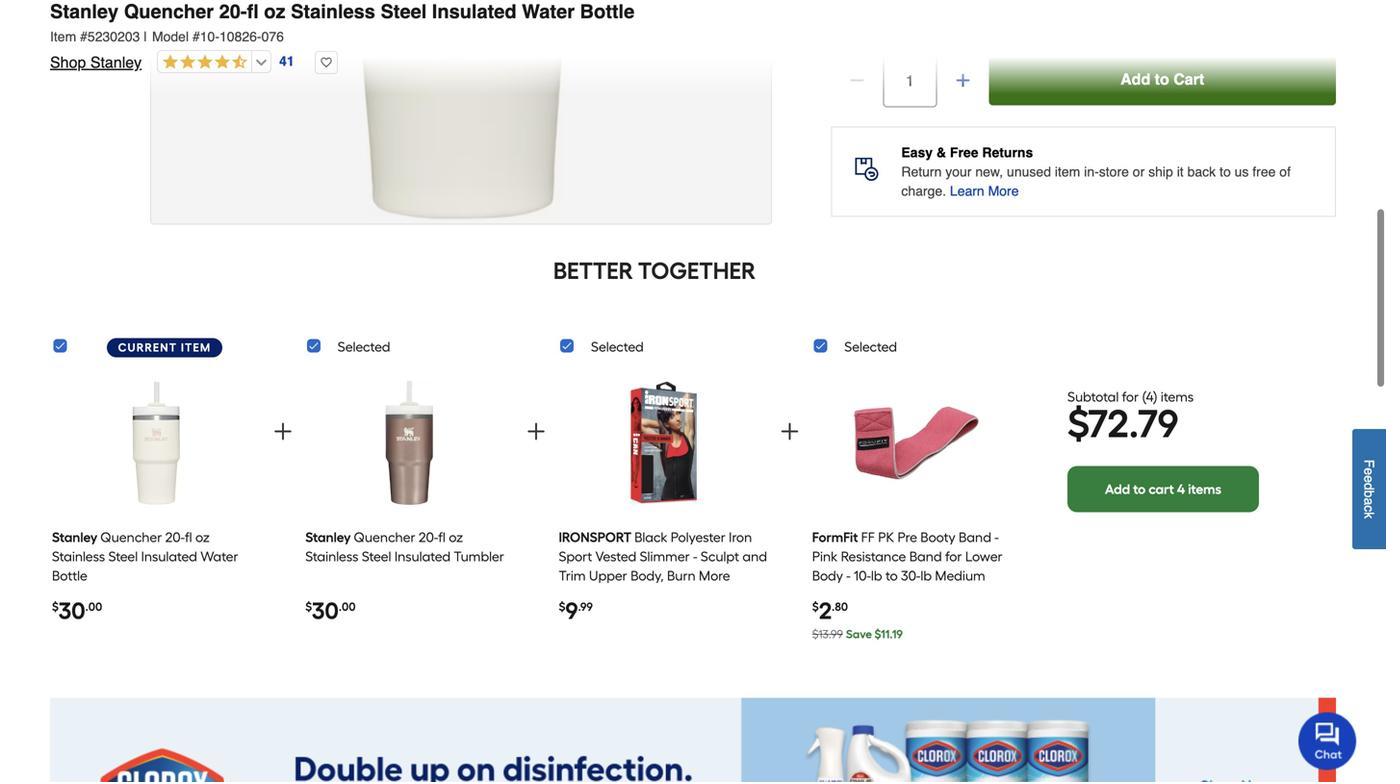 Task type: vqa. For each thing, say whether or not it's contained in the screenshot.
1- related to 1-888-775-6937
no



Task type: describe. For each thing, give the bounding box(es) containing it.
9
[[566, 597, 578, 625]]

quencher 20-fl oz stainless steel insulated water bottle
[[52, 530, 238, 584]]

formfit ff pk pre booty band - pink resistance band for lower body - 10-lb to 30-lb medium tension level - non-slip polyester - latex free image
[[854, 373, 979, 514]]

30 list item for selected
[[305, 366, 514, 652]]

30 for quencher 20-fl oz stainless steel insulated tumbler
[[312, 597, 339, 625]]

pink
[[812, 549, 838, 565]]

2 e from the top
[[1362, 476, 1377, 483]]

selected for 30
[[338, 339, 390, 355]]

oz inside stanley quencher 20-fl oz stainless steel insulated water bottle item # 5230203 | model # 10-10826-076
[[264, 0, 285, 23]]

together
[[638, 257, 756, 285]]

it
[[1177, 164, 1184, 180]]

item
[[1055, 164, 1081, 180]]

f e e d b a c k button
[[1353, 429, 1386, 550]]

$ 30 .00 for quencher 20-fl oz stainless steel insulated water bottle
[[52, 597, 102, 625]]

insulated for current item
[[141, 549, 197, 565]]

add for add to cart
[[1121, 70, 1151, 88]]

vested
[[596, 549, 637, 565]]

0 vertical spatial band
[[959, 530, 992, 546]]

training
[[667, 587, 717, 604]]

in-
[[1084, 164, 1099, 180]]

more inside black polyester iron sport vested slimmer - sculpt and trim upper body, burn more calories - weight training waist trimmer
[[699, 568, 730, 584]]

.80
[[832, 600, 848, 614]]

stanley quencher 20-fl oz stainless steel insulated water bottle item # 5230203 | model # 10-10826-076
[[50, 0, 635, 44]]

stainless inside stanley quencher 20-fl oz stainless steel insulated water bottle item # 5230203 | model # 10-10826-076
[[291, 0, 375, 23]]

upper
[[589, 568, 627, 584]]

cart
[[1174, 70, 1205, 88]]

sport
[[559, 549, 592, 565]]

20- inside stanley quencher 20-fl oz stainless steel insulated water bottle item # 5230203 | model # 10-10826-076
[[219, 0, 247, 23]]

add to cart button
[[989, 53, 1336, 105]]

current
[[118, 341, 177, 355]]

water inside quencher 20-fl oz stainless steel insulated water bottle
[[200, 549, 238, 565]]

minus image
[[848, 71, 867, 90]]

$13.99
[[812, 628, 843, 642]]

oz for selected
[[449, 530, 463, 546]]

c
[[1362, 506, 1377, 512]]

subtotal for ( 4 ) items $ 72 .79
[[1068, 389, 1194, 447]]

us
[[1235, 164, 1249, 180]]

ironsport black polyester iron sport vested slimmer - sculpt and trim upper body, burn more calories - weight training waist trimmer image
[[601, 373, 726, 514]]

learn more link
[[950, 182, 1019, 201]]

10826-
[[220, 29, 261, 44]]

ship
[[1149, 164, 1174, 180]]

selected for 9
[[591, 339, 644, 355]]

trim
[[559, 568, 586, 584]]

quencher 20-fl oz stainless steel insulated tumbler
[[305, 530, 504, 565]]

1 # from the left
[[80, 29, 88, 44]]

resistance
[[841, 549, 906, 565]]

to inside ff pk pre booty band - pink resistance band for lower body - 10-lb to 30-lb medium tension level - non-slip polyester - latex free
[[886, 568, 898, 584]]

add for add to cart 4 items
[[1105, 481, 1131, 498]]

polyester inside ff pk pre booty band - pink resistance band for lower body - 10-lb to 30-lb medium tension level - non-slip polyester - latex free
[[958, 587, 1013, 604]]

20- for current item
[[165, 530, 185, 546]]

- left non- at the bottom right
[[897, 587, 901, 604]]

better together
[[554, 257, 756, 285]]

latex
[[812, 607, 846, 623]]

unused
[[1007, 164, 1051, 180]]

formfit
[[812, 530, 858, 546]]

free inside ff pk pre booty band - pink resistance band for lower body - 10-lb to 30-lb medium tension level - non-slip polyester - latex free
[[849, 607, 875, 623]]

- up lower
[[995, 530, 999, 546]]

)
[[1154, 389, 1158, 405]]

|
[[144, 29, 147, 44]]

2 # from the left
[[193, 29, 200, 44]]

stanley quencher 20-fl oz stainless steel insulated tumbler image
[[347, 373, 472, 514]]

.79
[[1129, 401, 1179, 447]]

.00 for quencher 20-fl oz stainless steel insulated water bottle
[[85, 600, 102, 614]]

calories
[[559, 587, 609, 604]]

pre
[[898, 530, 918, 546]]

plus image for 30
[[525, 420, 548, 444]]

items inside subtotal for ( 4 ) items $ 72 .79
[[1161, 389, 1194, 405]]

to inside button
[[1155, 70, 1170, 88]]

free
[[1253, 164, 1276, 180]]

f
[[1362, 460, 1377, 468]]

4.5 stars image
[[158, 54, 248, 72]]

shop
[[50, 53, 86, 71]]

insulated inside stanley quencher 20-fl oz stainless steel insulated water bottle item # 5230203 | model # 10-10826-076
[[432, 0, 517, 23]]

$ 30 .00 for quencher 20-fl oz stainless steel insulated tumbler
[[305, 597, 356, 625]]

$ 2 .80
[[812, 597, 848, 625]]

returns
[[982, 145, 1033, 160]]

chat invite button image
[[1299, 712, 1358, 771]]

30-
[[901, 568, 921, 584]]

better
[[554, 257, 633, 285]]

to left "cart"
[[1133, 481, 1146, 498]]

lower
[[966, 549, 1003, 565]]

4 for subtotal for ( 4 ) items $ 72 .79
[[1146, 389, 1154, 405]]

for inside subtotal for ( 4 ) items $ 72 .79
[[1122, 389, 1139, 405]]

item
[[50, 29, 76, 44]]

f e e d b a c k
[[1362, 460, 1377, 519]]

1 e from the top
[[1362, 468, 1377, 476]]

4 for add to cart 4 items
[[1177, 481, 1185, 498]]

1 lb from the left
[[871, 568, 883, 584]]

$ inside $ 2 .80
[[812, 600, 819, 614]]

burn
[[667, 568, 696, 584]]

$ inside $ 9 .99
[[559, 600, 566, 614]]

add to cart 4 items link
[[1068, 466, 1259, 513]]

20- for selected
[[419, 530, 438, 546]]

41
[[279, 54, 294, 69]]

heart outline image
[[315, 51, 338, 74]]

learn
[[950, 183, 985, 199]]

&
[[937, 145, 946, 160]]

9 list item
[[559, 366, 767, 652]]

slimmer
[[640, 549, 690, 565]]

fl for selected
[[438, 530, 446, 546]]

model
[[152, 29, 189, 44]]

more inside "link"
[[988, 183, 1019, 199]]

fl inside stanley quencher 20-fl oz stainless steel insulated water bottle item # 5230203 | model # 10-10826-076
[[247, 0, 259, 23]]

body
[[812, 568, 843, 584]]

5230203
[[88, 29, 140, 44]]

save
[[846, 628, 872, 642]]

quencher for current item
[[100, 530, 162, 546]]

add to cart
[[1121, 70, 1205, 88]]

10- inside stanley quencher 20-fl oz stainless steel insulated water bottle item # 5230203 | model # 10-10826-076
[[200, 29, 220, 44]]

$ inside subtotal for ( 4 ) items $ 72 .79
[[1068, 401, 1089, 447]]

bottle inside stanley quencher 20-fl oz stainless steel insulated water bottle item # 5230203 | model # 10-10826-076
[[580, 0, 635, 23]]

stanley quencher 20-fl oz stainless steel insulated water bottle image
[[94, 373, 219, 514]]

current item
[[118, 341, 211, 355]]

easy & free returns return your new, unused item in-store or ship it back to us free of charge.
[[902, 145, 1291, 199]]

- right body
[[847, 568, 851, 584]]

tumbler
[[454, 549, 504, 565]]

charge.
[[902, 183, 946, 199]]

trimmer
[[559, 607, 611, 623]]

076
[[261, 29, 284, 44]]



Task type: locate. For each thing, give the bounding box(es) containing it.
store
[[1099, 164, 1129, 180]]

stainless
[[291, 0, 375, 23], [52, 549, 105, 565], [305, 549, 359, 565]]

0 horizontal spatial 10-
[[200, 29, 220, 44]]

.00 down quencher 20-fl oz stainless steel insulated tumbler
[[339, 600, 356, 614]]

2 list item
[[812, 366, 1021, 652]]

0 horizontal spatial plus image
[[271, 420, 295, 444]]

quencher inside quencher 20-fl oz stainless steel insulated water bottle
[[100, 530, 162, 546]]

return
[[902, 164, 942, 180]]

.00
[[85, 600, 102, 614], [339, 600, 356, 614]]

2 .00 from the left
[[339, 600, 356, 614]]

black polyester iron sport vested slimmer - sculpt and trim upper body, burn more calories - weight training waist trimmer
[[559, 530, 767, 623]]

steel inside stanley quencher 20-fl oz stainless steel insulated water bottle item # 5230203 | model # 10-10826-076
[[381, 0, 427, 23]]

(
[[1142, 389, 1146, 405]]

back
[[1188, 164, 1216, 180]]

#
[[80, 29, 88, 44], [193, 29, 200, 44]]

b
[[1362, 491, 1377, 498]]

1 plus image from the left
[[525, 420, 548, 444]]

1 vertical spatial polyester
[[958, 587, 1013, 604]]

2 plus image from the left
[[778, 420, 801, 444]]

1 horizontal spatial 20-
[[219, 0, 247, 23]]

tension
[[812, 587, 859, 604]]

1 horizontal spatial 30
[[312, 597, 339, 625]]

of
[[1280, 164, 1291, 180]]

30 list item
[[52, 366, 261, 652], [305, 366, 514, 652]]

1 vertical spatial items
[[1188, 481, 1222, 498]]

30 list item for current item
[[52, 366, 261, 652]]

stanley inside stanley quencher 20-fl oz stainless steel insulated water bottle item # 5230203 | model # 10-10826-076
[[50, 0, 119, 23]]

e up d
[[1362, 468, 1377, 476]]

0 horizontal spatial plus image
[[525, 420, 548, 444]]

plus image
[[954, 71, 973, 90], [271, 420, 295, 444]]

stainless inside quencher 20-fl oz stainless steel insulated tumbler
[[305, 549, 359, 565]]

20- up the 10826-
[[219, 0, 247, 23]]

polyester down medium
[[958, 587, 1013, 604]]

1 vertical spatial water
[[200, 549, 238, 565]]

2 30 from the left
[[312, 597, 339, 625]]

ff
[[861, 530, 875, 546]]

0 vertical spatial 10-
[[200, 29, 220, 44]]

1 vertical spatial 10-
[[854, 568, 871, 584]]

1 horizontal spatial water
[[522, 0, 575, 23]]

1 vertical spatial free
[[849, 607, 875, 623]]

oz inside quencher 20-fl oz stainless steel insulated tumbler
[[449, 530, 463, 546]]

1 30 from the left
[[59, 597, 85, 625]]

1 horizontal spatial selected
[[591, 339, 644, 355]]

free inside easy & free returns return your new, unused item in-store or ship it back to us free of charge.
[[950, 145, 979, 160]]

add
[[1121, 70, 1151, 88], [1105, 481, 1131, 498]]

0 vertical spatial add
[[1121, 70, 1151, 88]]

0 horizontal spatial #
[[80, 29, 88, 44]]

selected
[[338, 339, 390, 355], [591, 339, 644, 355], [845, 339, 897, 355]]

booty
[[921, 530, 956, 546]]

0 vertical spatial 4
[[1146, 389, 1154, 405]]

30 for quencher 20-fl oz stainless steel insulated water bottle
[[59, 597, 85, 625]]

1 horizontal spatial plus image
[[954, 71, 973, 90]]

0 horizontal spatial for
[[946, 549, 962, 565]]

20- down stanley quencher 20-fl oz stainless steel insulated water bottle image in the left of the page
[[165, 530, 185, 546]]

e
[[1362, 468, 1377, 476], [1362, 476, 1377, 483]]

stainless inside quencher 20-fl oz stainless steel insulated water bottle
[[52, 549, 105, 565]]

level
[[862, 587, 893, 604]]

1 vertical spatial band
[[910, 549, 942, 565]]

add inside add to cart 4 items link
[[1105, 481, 1131, 498]]

0 vertical spatial items
[[1161, 389, 1194, 405]]

items
[[1161, 389, 1194, 405], [1188, 481, 1222, 498]]

stainless for current item
[[52, 549, 105, 565]]

.00 for quencher 20-fl oz stainless steel insulated tumbler
[[339, 600, 356, 614]]

quencher inside stanley quencher 20-fl oz stainless steel insulated water bottle item # 5230203 | model # 10-10826-076
[[124, 0, 214, 23]]

stanley
[[50, 0, 119, 23], [90, 53, 142, 71], [52, 530, 97, 546], [305, 530, 351, 546]]

# right model
[[193, 29, 200, 44]]

10- inside ff pk pre booty band - pink resistance band for lower body - 10-lb to 30-lb medium tension level - non-slip polyester - latex free
[[854, 568, 871, 584]]

and
[[743, 549, 767, 565]]

to left 30-
[[886, 568, 898, 584]]

0 horizontal spatial polyester
[[671, 530, 726, 546]]

- up burn
[[693, 549, 698, 565]]

shop stanley
[[50, 53, 142, 71]]

2 horizontal spatial selected
[[845, 339, 897, 355]]

20- down stanley quencher 20-fl oz stainless steel insulated tumbler image
[[419, 530, 438, 546]]

20-
[[219, 0, 247, 23], [165, 530, 185, 546], [419, 530, 438, 546]]

add inside add to cart button
[[1121, 70, 1151, 88]]

4 right 72
[[1146, 389, 1154, 405]]

0 horizontal spatial .00
[[85, 600, 102, 614]]

1 selected from the left
[[338, 339, 390, 355]]

quencher inside quencher 20-fl oz stainless steel insulated tumbler
[[354, 530, 416, 546]]

1 horizontal spatial 30 list item
[[305, 366, 514, 652]]

1 horizontal spatial bottle
[[580, 0, 635, 23]]

10- up 4.5 stars image
[[200, 29, 220, 44]]

insulated
[[432, 0, 517, 23], [141, 549, 197, 565], [395, 549, 451, 565]]

or
[[1133, 164, 1145, 180]]

1 horizontal spatial oz
[[264, 0, 285, 23]]

1 horizontal spatial for
[[1122, 389, 1139, 405]]

insulated for selected
[[395, 549, 451, 565]]

to left cart
[[1155, 70, 1170, 88]]

0 horizontal spatial more
[[699, 568, 730, 584]]

quencher for selected
[[354, 530, 416, 546]]

0 horizontal spatial $ 30 .00
[[52, 597, 102, 625]]

fl inside quencher 20-fl oz stainless steel insulated water bottle
[[185, 530, 192, 546]]

polyester
[[671, 530, 726, 546], [958, 587, 1013, 604]]

2 $ 30 .00 from the left
[[305, 597, 356, 625]]

1 vertical spatial add
[[1105, 481, 1131, 498]]

1 horizontal spatial $ 30 .00
[[305, 597, 356, 625]]

0 horizontal spatial 4
[[1146, 389, 1154, 405]]

4 inside subtotal for ( 4 ) items $ 72 .79
[[1146, 389, 1154, 405]]

1 horizontal spatial 4
[[1177, 481, 1185, 498]]

water inside stanley quencher 20-fl oz stainless steel insulated water bottle item # 5230203 | model # 10-10826-076
[[522, 0, 575, 23]]

0 horizontal spatial bottle
[[52, 568, 87, 584]]

waist
[[720, 587, 754, 604]]

a
[[1362, 498, 1377, 506]]

band down booty
[[910, 549, 942, 565]]

quencher
[[124, 0, 214, 23], [100, 530, 162, 546], [354, 530, 416, 546]]

steel for current item
[[108, 549, 138, 565]]

1 horizontal spatial free
[[950, 145, 979, 160]]

for
[[1122, 389, 1139, 405], [946, 549, 962, 565]]

fl
[[247, 0, 259, 23], [185, 530, 192, 546], [438, 530, 446, 546]]

0 vertical spatial free
[[950, 145, 979, 160]]

0 horizontal spatial lb
[[871, 568, 883, 584]]

medium
[[935, 568, 986, 584]]

for inside ff pk pre booty band - pink resistance band for lower body - 10-lb to 30-lb medium tension level - non-slip polyester - latex free
[[946, 549, 962, 565]]

add left "cart"
[[1105, 481, 1131, 498]]

2 30 list item from the left
[[305, 366, 514, 652]]

sculpt
[[701, 549, 739, 565]]

.99
[[578, 600, 593, 614]]

steel for selected
[[362, 549, 391, 565]]

1 horizontal spatial .00
[[339, 600, 356, 614]]

0 vertical spatial more
[[988, 183, 1019, 199]]

Stepper number input field with increment and decrement buttons number field
[[883, 53, 937, 107]]

1 vertical spatial 4
[[1177, 481, 1185, 498]]

oz for current item
[[195, 530, 210, 546]]

# right item
[[80, 29, 88, 44]]

2 horizontal spatial 20-
[[419, 530, 438, 546]]

stanley  #10-10826-076 image
[[151, 0, 771, 224]]

add to cart 4 items
[[1105, 481, 1222, 498]]

20- inside quencher 20-fl oz stainless steel insulated water bottle
[[165, 530, 185, 546]]

0 vertical spatial for
[[1122, 389, 1139, 405]]

72
[[1089, 401, 1129, 447]]

0 vertical spatial plus image
[[954, 71, 973, 90]]

non-
[[904, 587, 933, 604]]

1 horizontal spatial 10-
[[854, 568, 871, 584]]

band up lower
[[959, 530, 992, 546]]

band
[[959, 530, 992, 546], [910, 549, 942, 565]]

lb up the level
[[871, 568, 883, 584]]

pk
[[878, 530, 895, 546]]

0 horizontal spatial 30
[[59, 597, 85, 625]]

steel inside quencher 20-fl oz stainless steel insulated water bottle
[[108, 549, 138, 565]]

3 selected from the left
[[845, 339, 897, 355]]

body,
[[631, 568, 664, 584]]

new,
[[976, 164, 1003, 180]]

.00 down quencher 20-fl oz stainless steel insulated water bottle
[[85, 600, 102, 614]]

insulated inside quencher 20-fl oz stainless steel insulated water bottle
[[141, 549, 197, 565]]

1 vertical spatial bottle
[[52, 568, 87, 584]]

1 horizontal spatial band
[[959, 530, 992, 546]]

$
[[1068, 401, 1089, 447], [52, 600, 59, 614], [305, 600, 312, 614], [559, 600, 566, 614], [812, 600, 819, 614], [875, 628, 881, 642]]

- right slip
[[1016, 587, 1021, 604]]

weight
[[620, 587, 664, 604]]

subtotal
[[1068, 389, 1119, 405]]

- down upper on the left of page
[[612, 587, 617, 604]]

add left cart
[[1121, 70, 1151, 88]]

$ 30 .00
[[52, 597, 102, 625], [305, 597, 356, 625]]

10-
[[200, 29, 220, 44], [854, 568, 871, 584]]

oz inside quencher 20-fl oz stainless steel insulated water bottle
[[195, 530, 210, 546]]

slip
[[933, 587, 955, 604]]

ironsport
[[559, 530, 632, 546]]

cart
[[1149, 481, 1174, 498]]

0 horizontal spatial water
[[200, 549, 238, 565]]

advertisement region
[[50, 699, 1336, 783]]

black
[[635, 530, 668, 546]]

0 vertical spatial polyester
[[671, 530, 726, 546]]

2 horizontal spatial fl
[[438, 530, 446, 546]]

stainless for selected
[[305, 549, 359, 565]]

easy
[[902, 145, 933, 160]]

bottle inside quencher 20-fl oz stainless steel insulated water bottle
[[52, 568, 87, 584]]

1 vertical spatial more
[[699, 568, 730, 584]]

polyester up sculpt at bottom
[[671, 530, 726, 546]]

1 horizontal spatial polyester
[[958, 587, 1013, 604]]

k
[[1362, 512, 1377, 519]]

fl inside quencher 20-fl oz stainless steel insulated tumbler
[[438, 530, 446, 546]]

1 .00 from the left
[[85, 600, 102, 614]]

steel
[[381, 0, 427, 23], [108, 549, 138, 565], [362, 549, 391, 565]]

your
[[946, 164, 972, 180]]

1 horizontal spatial more
[[988, 183, 1019, 199]]

0 vertical spatial bottle
[[580, 0, 635, 23]]

e up b
[[1362, 476, 1377, 483]]

items right )
[[1161, 389, 1194, 405]]

1 vertical spatial for
[[946, 549, 962, 565]]

to left us
[[1220, 164, 1231, 180]]

0 vertical spatial water
[[522, 0, 575, 23]]

20- inside quencher 20-fl oz stainless steel insulated tumbler
[[419, 530, 438, 546]]

d
[[1362, 483, 1377, 491]]

item number 5 2 3 0 2 0 3 and model number 1 0 - 1 0 8 2 6 - 0 7 6 element
[[50, 27, 1336, 46]]

free up your
[[950, 145, 979, 160]]

lb up non- at the bottom right
[[921, 568, 932, 584]]

better together heading
[[50, 256, 1259, 287]]

0 horizontal spatial selected
[[338, 339, 390, 355]]

for up medium
[[946, 549, 962, 565]]

water
[[522, 0, 575, 23], [200, 549, 238, 565]]

0 horizontal spatial oz
[[195, 530, 210, 546]]

free up save
[[849, 607, 875, 623]]

steel inside quencher 20-fl oz stainless steel insulated tumbler
[[362, 549, 391, 565]]

polyester inside black polyester iron sport vested slimmer - sculpt and trim upper body, burn more calories - weight training waist trimmer
[[671, 530, 726, 546]]

10- down resistance
[[854, 568, 871, 584]]

4 right "cart"
[[1177, 481, 1185, 498]]

0 horizontal spatial free
[[849, 607, 875, 623]]

1 horizontal spatial #
[[193, 29, 200, 44]]

items right "cart"
[[1188, 481, 1222, 498]]

0 horizontal spatial band
[[910, 549, 942, 565]]

more down new,
[[988, 183, 1019, 199]]

-
[[995, 530, 999, 546], [693, 549, 698, 565], [847, 568, 851, 584], [612, 587, 617, 604], [897, 587, 901, 604], [1016, 587, 1021, 604]]

fl for current item
[[185, 530, 192, 546]]

1 vertical spatial plus image
[[271, 420, 295, 444]]

plus image
[[525, 420, 548, 444], [778, 420, 801, 444]]

$13.99 save $ 11.19
[[812, 628, 903, 642]]

more down sculpt at bottom
[[699, 568, 730, 584]]

learn more
[[950, 183, 1019, 199]]

plus image for 9
[[778, 420, 801, 444]]

$ 9 .99
[[559, 597, 593, 625]]

more
[[988, 183, 1019, 199], [699, 568, 730, 584]]

1 horizontal spatial plus image
[[778, 420, 801, 444]]

1 horizontal spatial fl
[[247, 0, 259, 23]]

2 selected from the left
[[591, 339, 644, 355]]

for left "("
[[1122, 389, 1139, 405]]

0 horizontal spatial 30 list item
[[52, 366, 261, 652]]

iron
[[729, 530, 752, 546]]

4
[[1146, 389, 1154, 405], [1177, 481, 1185, 498]]

item
[[181, 341, 211, 355]]

1 30 list item from the left
[[52, 366, 261, 652]]

2 lb from the left
[[921, 568, 932, 584]]

1 $ 30 .00 from the left
[[52, 597, 102, 625]]

1 horizontal spatial lb
[[921, 568, 932, 584]]

0 horizontal spatial 20-
[[165, 530, 185, 546]]

to inside easy & free returns return your new, unused item in-store or ship it back to us free of charge.
[[1220, 164, 1231, 180]]

insulated inside quencher 20-fl oz stainless steel insulated tumbler
[[395, 549, 451, 565]]

ff pk pre booty band - pink resistance band for lower body - 10-lb to 30-lb medium tension level - non-slip polyester - latex free
[[812, 530, 1021, 623]]

2
[[819, 597, 832, 625]]

0 horizontal spatial fl
[[185, 530, 192, 546]]

2 horizontal spatial oz
[[449, 530, 463, 546]]



